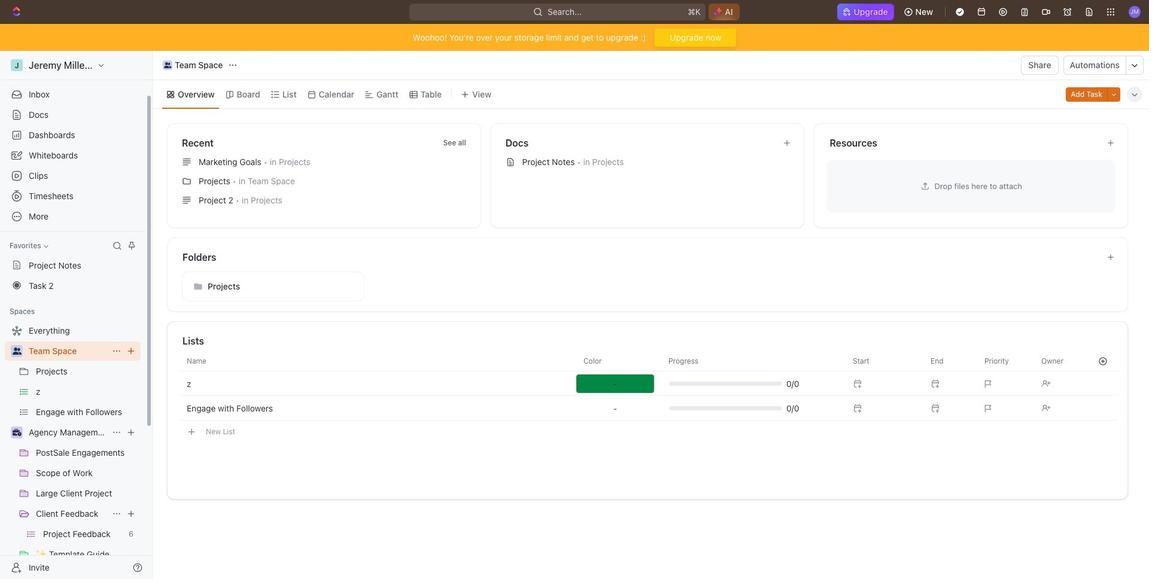 Task type: describe. For each thing, give the bounding box(es) containing it.
business time image
[[12, 429, 21, 437]]

tree inside sidebar navigation
[[5, 322, 141, 580]]



Task type: vqa. For each thing, say whether or not it's contained in the screenshot.
topmost Agency
no



Task type: locate. For each thing, give the bounding box(es) containing it.
tree
[[5, 322, 141, 580]]

jeremy miller's workspace, , element
[[11, 59, 23, 71]]

sidebar navigation
[[0, 51, 155, 580]]

user group image
[[164, 62, 171, 68]]

user group image
[[12, 348, 21, 355]]



